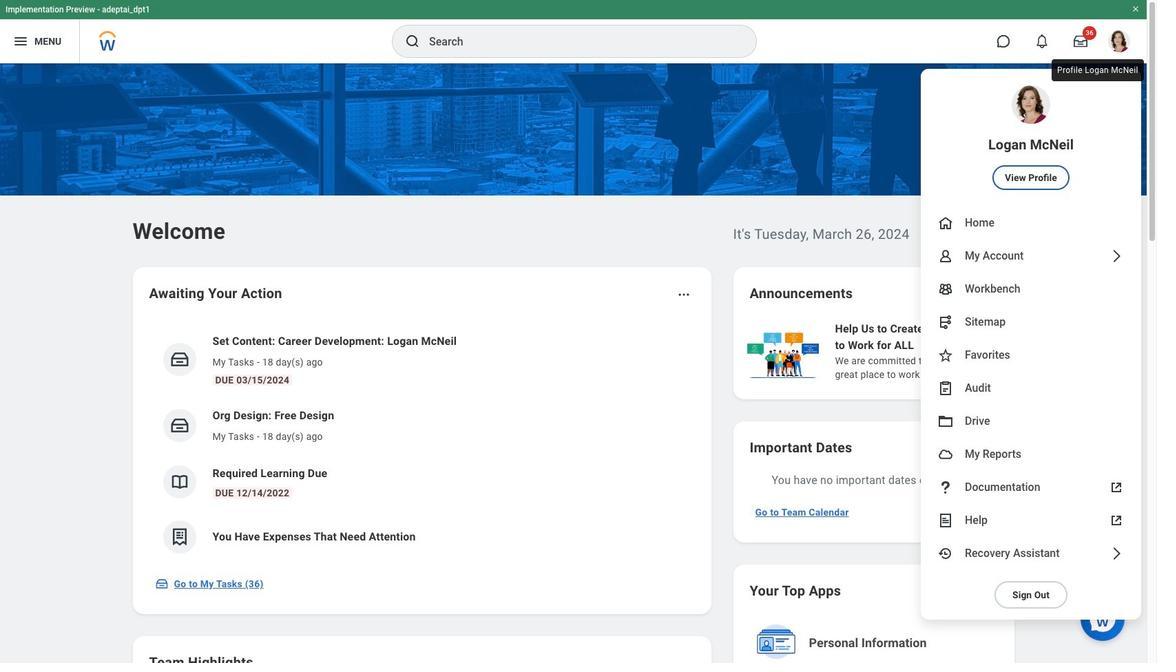 Task type: describe. For each thing, give the bounding box(es) containing it.
4 menu item from the top
[[921, 273, 1142, 306]]

chevron right image
[[1108, 248, 1125, 265]]

dashboard expenses image
[[169, 527, 190, 548]]

1 menu item from the top
[[921, 69, 1142, 207]]

1 horizontal spatial list
[[744, 320, 1157, 383]]

3 menu item from the top
[[921, 240, 1142, 273]]

folder open image
[[938, 413, 954, 430]]

Search Workday  search field
[[429, 26, 728, 56]]

inbox large image
[[1074, 34, 1088, 48]]

10 menu item from the top
[[921, 471, 1142, 504]]

chevron left small image
[[955, 287, 969, 300]]

5 menu item from the top
[[921, 306, 1142, 339]]

notifications large image
[[1035, 34, 1049, 48]]

related actions image
[[677, 288, 691, 302]]

12 menu item from the top
[[921, 537, 1142, 570]]

chevron right small image
[[980, 287, 994, 300]]

search image
[[404, 33, 421, 50]]

star image
[[938, 347, 954, 364]]

endpoints image
[[938, 314, 954, 331]]



Task type: locate. For each thing, give the bounding box(es) containing it.
inbox image
[[169, 415, 190, 436], [155, 577, 168, 591]]

menu item
[[921, 69, 1142, 207], [921, 207, 1142, 240], [921, 240, 1142, 273], [921, 273, 1142, 306], [921, 306, 1142, 339], [921, 339, 1142, 372], [921, 372, 1142, 405], [921, 405, 1142, 438], [921, 438, 1142, 471], [921, 471, 1142, 504], [921, 504, 1142, 537], [921, 537, 1142, 570]]

logan mcneil image
[[1108, 30, 1130, 52]]

question image
[[938, 479, 954, 496]]

paste image
[[938, 380, 954, 397]]

ext link image
[[1108, 513, 1125, 529]]

justify image
[[12, 33, 29, 50]]

chevron right image
[[1108, 546, 1125, 562]]

1 vertical spatial inbox image
[[155, 577, 168, 591]]

list
[[744, 320, 1157, 383], [149, 322, 695, 565]]

6 menu item from the top
[[921, 339, 1142, 372]]

home image
[[938, 215, 954, 231]]

tooltip
[[1049, 56, 1147, 84]]

0 vertical spatial inbox image
[[169, 415, 190, 436]]

user image
[[938, 248, 954, 265]]

2 menu item from the top
[[921, 207, 1142, 240]]

document image
[[938, 513, 954, 529]]

menu
[[921, 69, 1142, 620]]

0 horizontal spatial inbox image
[[155, 577, 168, 591]]

banner
[[0, 0, 1147, 620]]

ext link image
[[1108, 479, 1125, 496]]

avatar image
[[938, 446, 954, 463]]

time image
[[938, 546, 954, 562]]

11 menu item from the top
[[921, 504, 1142, 537]]

main content
[[0, 63, 1157, 663]]

8 menu item from the top
[[921, 405, 1142, 438]]

close environment banner image
[[1132, 5, 1140, 13]]

1 horizontal spatial inbox image
[[169, 415, 190, 436]]

book open image
[[169, 472, 190, 493]]

9 menu item from the top
[[921, 438, 1142, 471]]

contact card matrix manager image
[[938, 281, 954, 298]]

7 menu item from the top
[[921, 372, 1142, 405]]

0 horizontal spatial list
[[149, 322, 695, 565]]

status
[[923, 288, 946, 299]]

inbox image
[[169, 349, 190, 370]]



Task type: vqa. For each thing, say whether or not it's contained in the screenshot.
THE 'VIDEOS' LINK at left top Me
no



